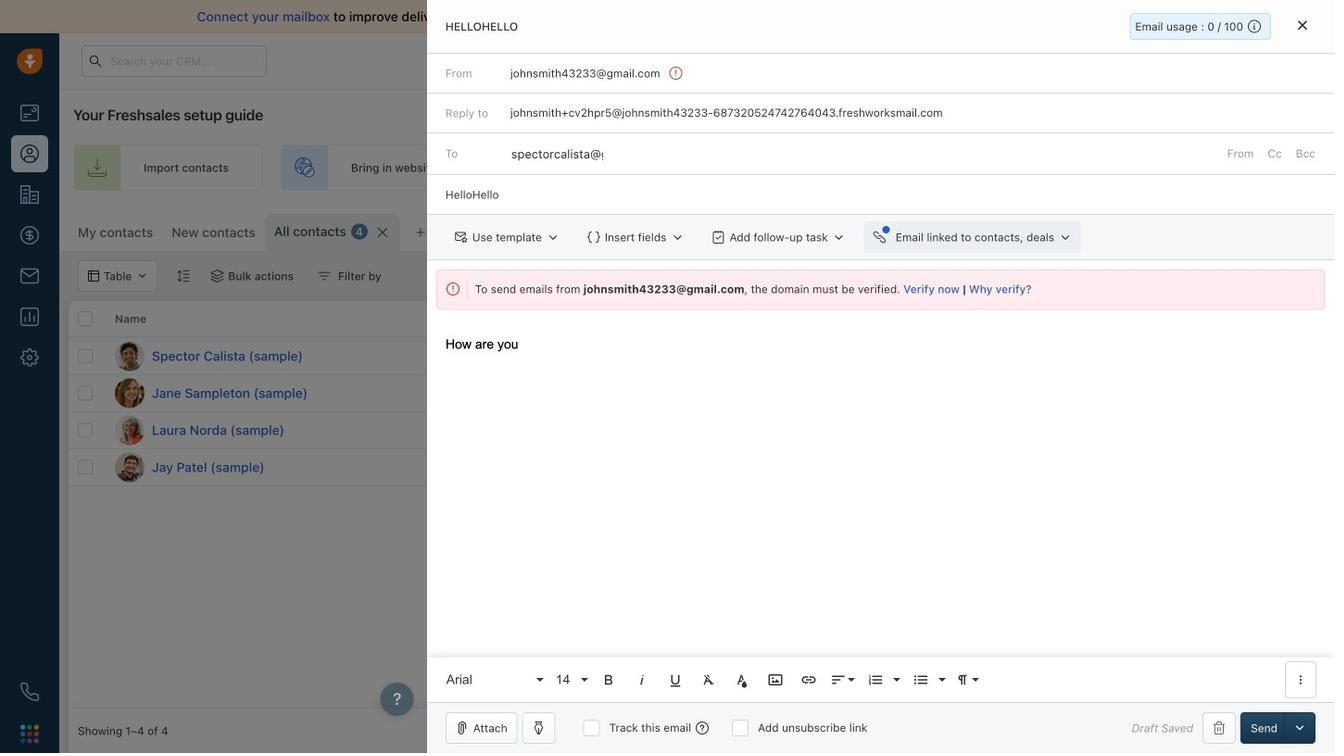 Task type: describe. For each thing, give the bounding box(es) containing it.
phone image
[[20, 683, 39, 701]]

clear formatting image
[[700, 672, 717, 689]]

2 row group from the left
[[476, 338, 1334, 486]]

more misc image
[[1293, 672, 1309, 689]]

Search your CRM... text field
[[82, 45, 267, 77]]

freshworks switcher image
[[20, 725, 39, 743]]

1 row group from the left
[[69, 338, 476, 486]]

2 horizontal spatial container_wx8msf4aqz5i3rn1 image
[[681, 160, 696, 175]]

paragraph format image
[[954, 672, 971, 689]]

phone element
[[11, 674, 48, 711]]

1 horizontal spatial container_wx8msf4aqz5i3rn1 image
[[318, 270, 331, 283]]

Write a subject line text field
[[427, 175, 1334, 214]]

container_wx8msf4aqz5i3rn1 image
[[940, 223, 953, 236]]

text color image
[[734, 672, 750, 689]]

s image
[[115, 341, 145, 371]]

bold (⌘b) image
[[600, 672, 617, 689]]



Task type: vqa. For each thing, say whether or not it's contained in the screenshot.
group
no



Task type: locate. For each thing, give the bounding box(es) containing it.
container_wx8msf4aqz5i3rn1 image
[[681, 160, 696, 175], [211, 270, 224, 283], [318, 270, 331, 283]]

ordered list image
[[867, 672, 884, 689]]

dialog
[[427, 0, 1334, 753]]

unordered list image
[[913, 672, 929, 689]]

italic (⌘i) image
[[634, 672, 650, 689]]

0 horizontal spatial container_wx8msf4aqz5i3rn1 image
[[211, 270, 224, 283]]

insert link (⌘k) image
[[800, 672, 817, 689]]

j image
[[115, 379, 145, 408], [115, 453, 145, 482]]

0 vertical spatial j image
[[115, 379, 145, 408]]

2 j image from the top
[[115, 453, 145, 482]]

application
[[427, 319, 1334, 702]]

row group
[[69, 338, 476, 486], [476, 338, 1334, 486]]

insert image (⌘p) image
[[767, 672, 784, 689]]

1 j image from the top
[[115, 379, 145, 408]]

cell
[[615, 338, 754, 374], [754, 338, 893, 374], [893, 338, 1032, 374], [1032, 338, 1171, 374], [1171, 338, 1310, 374], [1310, 338, 1334, 374], [476, 375, 615, 411], [615, 375, 754, 411], [754, 375, 893, 411], [893, 375, 1032, 411], [1032, 375, 1171, 411], [1171, 375, 1310, 411], [1310, 375, 1334, 411], [476, 412, 615, 448], [615, 412, 754, 448], [754, 412, 893, 448], [893, 412, 1032, 448], [1032, 412, 1171, 448], [1171, 412, 1310, 448], [1310, 412, 1334, 448], [476, 449, 615, 486], [615, 449, 754, 486], [754, 449, 893, 486], [893, 449, 1032, 486], [1032, 449, 1171, 486], [1171, 449, 1310, 486], [1310, 449, 1334, 486]]

close image
[[1307, 12, 1316, 21], [1298, 20, 1308, 31]]

l image
[[115, 416, 145, 445]]

Enter recipients text field
[[511, 139, 603, 169]]

j image down l image
[[115, 453, 145, 482]]

press space to select this row. row
[[69, 338, 476, 375], [476, 338, 1334, 375], [69, 375, 476, 412], [476, 375, 1334, 412], [69, 412, 476, 449], [476, 412, 1334, 449], [69, 449, 476, 486], [476, 449, 1334, 486]]

grid
[[69, 301, 1334, 709]]

j image down s image
[[115, 379, 145, 408]]

underline (⌘u) image
[[667, 672, 684, 689]]

1 vertical spatial j image
[[115, 453, 145, 482]]

row
[[69, 301, 476, 338]]

tooltip
[[1136, 82, 1200, 108]]

align image
[[830, 672, 847, 689]]



